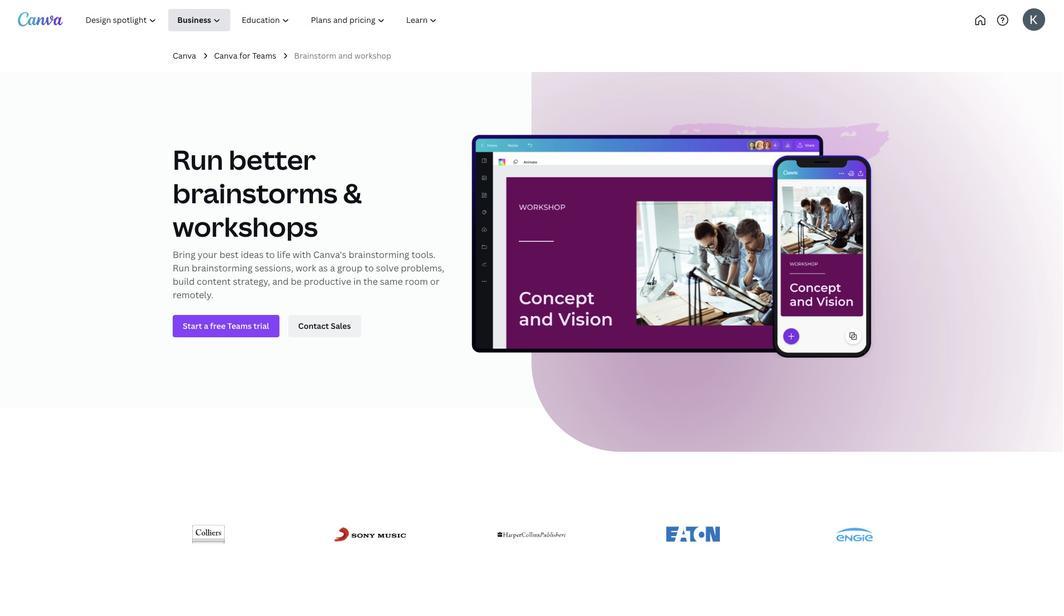 Task type: locate. For each thing, give the bounding box(es) containing it.
canva for teams
[[214, 50, 276, 61]]

remotely.
[[173, 289, 213, 301]]

1 vertical spatial brainstorming
[[192, 262, 253, 275]]

run
[[173, 142, 223, 178], [173, 262, 190, 275]]

1 vertical spatial run
[[173, 262, 190, 275]]

canva's
[[313, 249, 346, 261]]

0 horizontal spatial to
[[266, 249, 275, 261]]

1 run from the top
[[173, 142, 223, 178]]

for
[[239, 50, 250, 61]]

content
[[197, 276, 231, 288]]

bring
[[173, 249, 195, 261]]

run better brainstorms & workshops bring your best ideas to life with canva's brainstorming tools. run brainstorming sessions, work as a group to solve problems, build content strategy, and be productive in the same room or remotely.
[[173, 142, 444, 301]]

eaton image
[[666, 527, 720, 543]]

same
[[380, 276, 403, 288]]

sony music image
[[334, 528, 406, 542]]

to up the
[[365, 262, 374, 275]]

brainstorms
[[173, 175, 338, 212]]

be
[[291, 276, 302, 288]]

to
[[266, 249, 275, 261], [365, 262, 374, 275]]

problems,
[[401, 262, 444, 275]]

brainstorming
[[349, 249, 409, 261], [192, 262, 253, 275]]

and left workshop
[[338, 50, 353, 61]]

brainstorming down best
[[192, 262, 253, 275]]

1 canva from the left
[[173, 50, 196, 61]]

0 horizontal spatial and
[[272, 276, 289, 288]]

in
[[353, 276, 361, 288]]

brainstorming up 'solve'
[[349, 249, 409, 261]]

as
[[318, 262, 328, 275]]

teams
[[252, 50, 276, 61]]

canva
[[173, 50, 196, 61], [214, 50, 237, 61]]

and inside run better brainstorms & workshops bring your best ideas to life with canva's brainstorming tools. run brainstorming sessions, work as a group to solve problems, build content strategy, and be productive in the same room or remotely.
[[272, 276, 289, 288]]

0 vertical spatial to
[[266, 249, 275, 261]]

frame 10288828 (1) image
[[532, 72, 1063, 452]]

and down sessions,
[[272, 276, 289, 288]]

solve
[[376, 262, 399, 275]]

0 vertical spatial run
[[173, 142, 223, 178]]

1 horizontal spatial and
[[338, 50, 353, 61]]

0 vertical spatial and
[[338, 50, 353, 61]]

1 vertical spatial and
[[272, 276, 289, 288]]

2 canva from the left
[[214, 50, 237, 61]]

0 horizontal spatial canva
[[173, 50, 196, 61]]

strategy,
[[233, 276, 270, 288]]

0 vertical spatial brainstorming
[[349, 249, 409, 261]]

0 horizontal spatial brainstorming
[[192, 262, 253, 275]]

workshops
[[173, 209, 318, 245]]

1 horizontal spatial canva
[[214, 50, 237, 61]]

the
[[363, 276, 378, 288]]

to left life
[[266, 249, 275, 261]]

1 horizontal spatial to
[[365, 262, 374, 275]]

life
[[277, 249, 290, 261]]

ideas
[[241, 249, 264, 261]]

work
[[296, 262, 316, 275]]

your
[[198, 249, 217, 261]]

and
[[338, 50, 353, 61], [272, 276, 289, 288]]



Task type: describe. For each thing, give the bounding box(es) containing it.
canva for teams link
[[214, 50, 276, 62]]

tools.
[[412, 249, 436, 261]]

room
[[405, 276, 428, 288]]

with
[[293, 249, 311, 261]]

canva link
[[173, 50, 196, 62]]

colliers international image
[[192, 519, 225, 551]]

sessions,
[[255, 262, 293, 275]]

canva for canva
[[173, 50, 196, 61]]

build
[[173, 276, 195, 288]]

workshop
[[355, 50, 391, 61]]

group
[[337, 262, 363, 275]]

1 horizontal spatial brainstorming
[[349, 249, 409, 261]]

2 run from the top
[[173, 262, 190, 275]]

&
[[343, 175, 362, 212]]

or
[[430, 276, 439, 288]]

foreground image - brainstorm and workshop image
[[472, 123, 890, 358]]

a
[[330, 262, 335, 275]]

top level navigation element
[[76, 9, 485, 31]]

engie image
[[836, 529, 873, 542]]

harper collins publishers image
[[498, 527, 566, 543]]

brainstorm
[[294, 50, 336, 61]]

productive
[[304, 276, 351, 288]]

canva for canva for teams
[[214, 50, 237, 61]]

best
[[220, 249, 239, 261]]

1 vertical spatial to
[[365, 262, 374, 275]]

better
[[229, 142, 316, 178]]

brainstorm and workshop
[[294, 50, 391, 61]]



Task type: vqa. For each thing, say whether or not it's contained in the screenshot.
WORKSHOPS
yes



